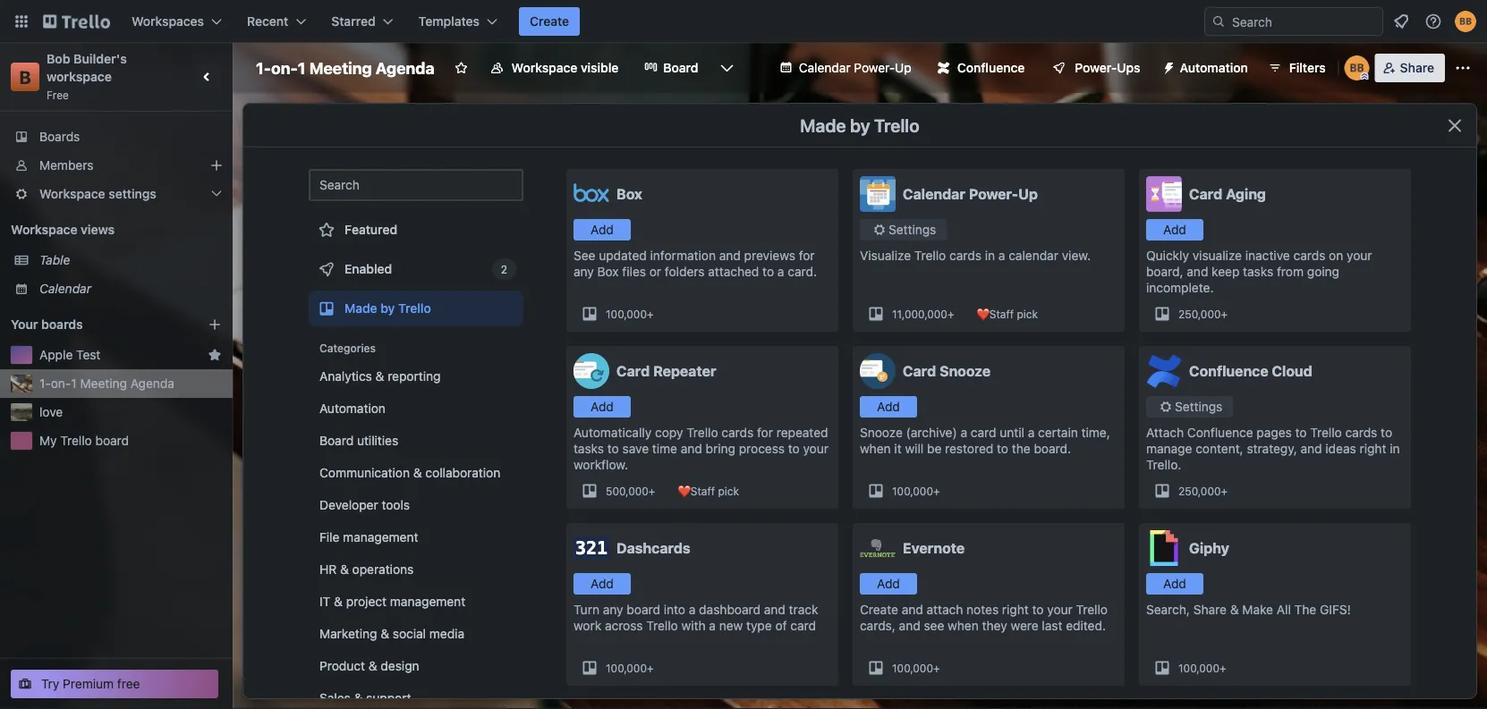 Task type: locate. For each thing, give the bounding box(es) containing it.
1 horizontal spatial when
[[948, 619, 979, 634]]

card
[[1189, 186, 1223, 203], [617, 363, 650, 380], [903, 363, 936, 380]]

share right "search,"
[[1193, 603, 1227, 617]]

communication & collaboration
[[319, 466, 500, 481]]

star or unstar board image
[[454, 61, 469, 75]]

1 horizontal spatial 1
[[298, 58, 306, 77]]

switch to… image
[[13, 13, 30, 30]]

confluence left cloud at the right
[[1189, 363, 1269, 380]]

apple test link
[[39, 346, 200, 364]]

1 down recent popup button
[[298, 58, 306, 77]]

starred
[[331, 14, 376, 29]]

100,000 + down "see"
[[892, 662, 940, 675]]

0 horizontal spatial ❤️ staff pick
[[677, 485, 739, 498]]

were
[[1011, 619, 1039, 634]]

when left it
[[860, 442, 891, 456]]

0 vertical spatial by
[[850, 115, 870, 136]]

and up of
[[764, 603, 786, 617]]

analytics
[[319, 369, 372, 384]]

+ for box
[[647, 308, 654, 320]]

board inside my trello board link
[[95, 434, 129, 448]]

staff
[[990, 308, 1014, 320], [691, 485, 715, 498]]

1 vertical spatial staff
[[691, 485, 715, 498]]

agenda up the love link at bottom left
[[130, 376, 174, 391]]

100,000 + down will
[[892, 485, 940, 498]]

1- up love
[[39, 376, 51, 391]]

and up attached
[[719, 248, 741, 263]]

analytics & reporting
[[319, 369, 441, 384]]

100,000 for evernote
[[892, 662, 933, 675]]

250,000 + down content,
[[1178, 485, 1228, 498]]

2 250,000 + from the top
[[1178, 485, 1228, 498]]

to
[[763, 264, 774, 279], [1295, 425, 1307, 440], [1381, 425, 1392, 440], [607, 442, 619, 456], [788, 442, 800, 456], [997, 442, 1008, 456], [1032, 603, 1044, 617]]

1 down apple test on the left of page
[[71, 376, 77, 391]]

try premium free
[[41, 677, 140, 692]]

confluence button
[[927, 54, 1036, 82]]

1 horizontal spatial agenda
[[376, 58, 435, 77]]

create inside button
[[530, 14, 569, 29]]

when
[[860, 442, 891, 456], [948, 619, 979, 634]]

snooze inside snooze (archive) a card until a certain time, when it will be restored to the board.
[[860, 425, 903, 440]]

certain
[[1038, 425, 1078, 440]]

love link
[[39, 404, 222, 421]]

1 vertical spatial settings link
[[1146, 396, 1233, 418]]

1 horizontal spatial meeting
[[309, 58, 372, 77]]

workspace visible button
[[479, 54, 629, 82]]

and left attach
[[902, 603, 923, 617]]

1- inside 1-on-1 meeting agenda "text field"
[[256, 58, 271, 77]]

filters button
[[1262, 54, 1331, 82]]

free
[[47, 89, 69, 101]]

0 horizontal spatial calendar
[[39, 281, 91, 296]]

your down repeated
[[803, 442, 829, 456]]

file
[[319, 530, 340, 545]]

settings
[[889, 222, 936, 237], [1175, 400, 1223, 414]]

1 vertical spatial made by trello
[[345, 301, 431, 316]]

1 horizontal spatial settings link
[[1146, 396, 1233, 418]]

0 horizontal spatial meeting
[[80, 376, 127, 391]]

staff down automatically copy trello cards for repeated tasks to save time and bring process to your workflow.
[[691, 485, 715, 498]]

for inside automatically copy trello cards for repeated tasks to save time and bring process to your workflow.
[[757, 425, 773, 440]]

table
[[39, 253, 70, 268]]

settings link up the 'attach'
[[1146, 396, 1233, 418]]

view.
[[1062, 248, 1091, 263]]

1 vertical spatial card
[[790, 619, 816, 634]]

100,000 + down files at the top left of the page
[[606, 308, 654, 320]]

0 horizontal spatial staff
[[691, 485, 715, 498]]

add button up quickly
[[1146, 219, 1204, 241]]

1 vertical spatial board
[[627, 603, 660, 617]]

confluence inside confluence button
[[957, 60, 1025, 75]]

1 horizontal spatial share
[[1400, 60, 1434, 75]]

1 horizontal spatial any
[[603, 603, 623, 617]]

right
[[1360, 442, 1386, 456], [1002, 603, 1029, 617]]

1 vertical spatial ❤️
[[677, 485, 688, 498]]

tasks down inactive
[[1243, 264, 1274, 279]]

meeting down the starred
[[309, 58, 372, 77]]

0 horizontal spatial create
[[530, 14, 569, 29]]

100,000 + for evernote
[[892, 662, 940, 675]]

add up "cards,"
[[877, 577, 900, 591]]

0 vertical spatial 250,000 +
[[1178, 308, 1228, 320]]

trello up the ideas
[[1310, 425, 1342, 440]]

agenda
[[376, 58, 435, 77], [130, 376, 174, 391]]

when inside snooze (archive) a card until a certain time, when it will be restored to the board.
[[860, 442, 891, 456]]

of
[[775, 619, 787, 634]]

0 vertical spatial 1
[[298, 58, 306, 77]]

100,000 + for box
[[606, 308, 654, 320]]

add button for evernote
[[860, 574, 917, 595]]

time
[[652, 442, 677, 456]]

your
[[11, 317, 38, 332]]

0 vertical spatial right
[[1360, 442, 1386, 456]]

1 vertical spatial for
[[757, 425, 773, 440]]

pages
[[1257, 425, 1292, 440]]

create inside create and attach notes right to your trello cards, and see when they were last edited.
[[860, 603, 898, 617]]

2 vertical spatial calendar
[[39, 281, 91, 296]]

0 vertical spatial settings link
[[860, 219, 947, 241]]

1 vertical spatial meeting
[[80, 376, 127, 391]]

250,000 +
[[1178, 308, 1228, 320], [1178, 485, 1228, 498]]

1 vertical spatial automation
[[319, 401, 386, 416]]

❤️ staff pick for power-
[[976, 308, 1038, 320]]

1 horizontal spatial sm image
[[1157, 398, 1175, 416]]

add button for dashcards
[[574, 574, 631, 595]]

pick down bring
[[718, 485, 739, 498]]

snooze up (archive)
[[940, 363, 991, 380]]

& left social
[[380, 627, 389, 642]]

for inside 'see updated information and previews for any box files or folders attached to a card.'
[[799, 248, 815, 263]]

+ for giphy
[[1220, 662, 1226, 675]]

keep
[[1212, 264, 1240, 279]]

1 horizontal spatial on-
[[271, 58, 298, 77]]

this member is an admin of this board. image
[[1361, 72, 1369, 81]]

agenda inside "text field"
[[376, 58, 435, 77]]

when down attach
[[948, 619, 979, 634]]

sm image up the 'attach'
[[1157, 398, 1175, 416]]

board utilities link
[[309, 427, 523, 455]]

0 vertical spatial any
[[574, 264, 594, 279]]

confluence up content,
[[1187, 425, 1253, 440]]

0 vertical spatial board
[[95, 434, 129, 448]]

1 horizontal spatial ❤️
[[976, 308, 987, 320]]

+ for card snooze
[[933, 485, 940, 498]]

& inside the it & project management link
[[334, 595, 343, 609]]

100,000 + for dashcards
[[606, 662, 654, 675]]

on- inside "text field"
[[271, 58, 298, 77]]

1 horizontal spatial card
[[903, 363, 936, 380]]

board left customize views icon
[[663, 60, 698, 75]]

0 vertical spatial ❤️
[[976, 308, 987, 320]]

b
[[19, 66, 31, 87]]

& inside marketing & social media link
[[380, 627, 389, 642]]

tasks
[[1243, 264, 1274, 279], [574, 442, 604, 456]]

made down 'enabled'
[[345, 301, 377, 316]]

0 vertical spatial share
[[1400, 60, 1434, 75]]

0 horizontal spatial pick
[[718, 485, 739, 498]]

add up it
[[877, 400, 900, 414]]

tasks up workflow.
[[574, 442, 604, 456]]

confluence icon image
[[938, 62, 950, 74]]

250,000 + down incomplete. at top right
[[1178, 308, 1228, 320]]

workspace down create button
[[512, 60, 577, 75]]

box up updated
[[617, 186, 642, 203]]

made by trello link
[[309, 291, 523, 327]]

0 horizontal spatial right
[[1002, 603, 1029, 617]]

made by trello down 'enabled'
[[345, 301, 431, 316]]

workspace navigation collapse icon image
[[195, 64, 220, 89]]

1 250,000 from the top
[[1178, 308, 1221, 320]]

made by trello
[[800, 115, 920, 136], [345, 301, 431, 316]]

card for card aging
[[1189, 186, 1223, 203]]

+ down "see"
[[933, 662, 940, 675]]

attached
[[708, 264, 759, 279]]

in
[[985, 248, 995, 263], [1390, 442, 1400, 456]]

0 horizontal spatial 1-
[[39, 376, 51, 391]]

repeater
[[653, 363, 716, 380]]

boards
[[41, 317, 83, 332]]

on- down apple
[[51, 376, 71, 391]]

1 horizontal spatial board
[[663, 60, 698, 75]]

1 vertical spatial made
[[345, 301, 377, 316]]

and right time on the bottom
[[681, 442, 702, 456]]

a
[[998, 248, 1005, 263], [778, 264, 784, 279], [961, 425, 967, 440], [1028, 425, 1035, 440], [689, 603, 696, 617], [709, 619, 716, 634]]

0 vertical spatial up
[[895, 60, 912, 75]]

0 horizontal spatial ❤️
[[677, 485, 688, 498]]

0 horizontal spatial power-
[[854, 60, 895, 75]]

settings up the 'attach'
[[1175, 400, 1223, 414]]

starred icon image
[[208, 348, 222, 362]]

up left confluence icon
[[895, 60, 912, 75]]

search image
[[1212, 14, 1226, 29]]

0 vertical spatial confluence
[[957, 60, 1025, 75]]

your inside quickly visualize inactive cards on your board, and keep tasks from going incomplete.
[[1347, 248, 1372, 263]]

templates button
[[408, 7, 508, 36]]

1-on-1 meeting agenda link
[[39, 375, 222, 393]]

& left design
[[369, 659, 377, 674]]

add button for giphy
[[1146, 574, 1204, 595]]

sm image for confluence cloud
[[1157, 398, 1175, 416]]

will
[[905, 442, 924, 456]]

marketing & social media
[[319, 627, 464, 642]]

and inside turn any board into a dashboard and track work across trello with a new type of card
[[764, 603, 786, 617]]

time,
[[1081, 425, 1110, 440]]

workspace inside workspace visible button
[[512, 60, 577, 75]]

& for hr & operations
[[340, 562, 349, 577]]

1-on-1 meeting agenda
[[256, 58, 435, 77], [39, 376, 174, 391]]

calendar power-up up visualize trello cards in a calendar view.
[[903, 186, 1038, 203]]

add for card aging
[[1163, 222, 1186, 237]]

0 horizontal spatial in
[[985, 248, 995, 263]]

1 horizontal spatial your
[[1047, 603, 1073, 617]]

1 vertical spatial pick
[[718, 485, 739, 498]]

+ down time on the bottom
[[649, 485, 655, 498]]

1 horizontal spatial tasks
[[1243, 264, 1274, 279]]

trello
[[874, 115, 920, 136], [914, 248, 946, 263], [398, 301, 431, 316], [686, 425, 718, 440], [1310, 425, 1342, 440], [60, 434, 92, 448], [1076, 603, 1108, 617], [646, 619, 678, 634]]

1-on-1 meeting agenda down apple test link
[[39, 376, 174, 391]]

0 horizontal spatial 1
[[71, 376, 77, 391]]

workspaces
[[132, 14, 204, 29]]

2 250,000 from the top
[[1178, 485, 1221, 498]]

1 vertical spatial settings
[[1175, 400, 1223, 414]]

your boards
[[11, 317, 83, 332]]

& inside product & design 'link'
[[369, 659, 377, 674]]

1 vertical spatial right
[[1002, 603, 1029, 617]]

files
[[622, 264, 646, 279]]

cards inside automatically copy trello cards for repeated tasks to save time and bring process to your workflow.
[[722, 425, 754, 440]]

up up calendar
[[1018, 186, 1038, 203]]

and inside 'see updated information and previews for any box files or folders attached to a card.'
[[719, 248, 741, 263]]

1 horizontal spatial automation
[[1180, 60, 1248, 75]]

add for card repeater
[[591, 400, 614, 414]]

product & design link
[[309, 652, 523, 681]]

100,000 down "see"
[[892, 662, 933, 675]]

a left new
[[709, 619, 716, 634]]

box down updated
[[597, 264, 619, 279]]

0 vertical spatial card
[[971, 425, 996, 440]]

confluence for confluence cloud
[[1189, 363, 1269, 380]]

your
[[1347, 248, 1372, 263], [803, 442, 829, 456], [1047, 603, 1073, 617]]

0 horizontal spatial when
[[860, 442, 891, 456]]

+ down the or
[[647, 308, 654, 320]]

workspace views
[[11, 222, 115, 237]]

100,000 down across at the bottom left
[[606, 662, 647, 675]]

sm image
[[871, 221, 889, 239], [1157, 398, 1175, 416]]

1 horizontal spatial for
[[799, 248, 815, 263]]

1 horizontal spatial staff
[[990, 308, 1014, 320]]

workspace visible
[[512, 60, 619, 75]]

workspace inside workspace settings dropdown button
[[39, 187, 105, 201]]

attach
[[927, 603, 963, 617]]

add button for card aging
[[1146, 219, 1204, 241]]

❤️ for repeater
[[677, 485, 688, 498]]

confluence cloud
[[1189, 363, 1313, 380]]

2 horizontal spatial card
[[1189, 186, 1223, 203]]

cards inside quickly visualize inactive cards on your board, and keep tasks from going incomplete.
[[1293, 248, 1326, 263]]

power- left sm icon
[[1075, 60, 1117, 75]]

250,000 down incomplete. at top right
[[1178, 308, 1221, 320]]

& right hr
[[340, 562, 349, 577]]

power- up visualize trello cards in a calendar view.
[[969, 186, 1018, 203]]

workspace for workspace visible
[[512, 60, 577, 75]]

strategy,
[[1247, 442, 1297, 456]]

1 vertical spatial in
[[1390, 442, 1400, 456]]

0 horizontal spatial for
[[757, 425, 773, 440]]

& left make
[[1230, 603, 1239, 617]]

workspace up table
[[11, 222, 77, 237]]

a up the
[[1028, 425, 1035, 440]]

card
[[971, 425, 996, 440], [790, 619, 816, 634]]

board for board
[[663, 60, 698, 75]]

cards up going
[[1293, 248, 1326, 263]]

1 vertical spatial on-
[[51, 376, 71, 391]]

100,000 down files at the top left of the page
[[606, 308, 647, 320]]

0 horizontal spatial snooze
[[860, 425, 903, 440]]

0 vertical spatial 1-
[[256, 58, 271, 77]]

0 vertical spatial your
[[1347, 248, 1372, 263]]

0 vertical spatial settings
[[889, 222, 936, 237]]

0 vertical spatial agenda
[[376, 58, 435, 77]]

a down the previews
[[778, 264, 784, 279]]

0 horizontal spatial up
[[895, 60, 912, 75]]

work
[[574, 619, 601, 634]]

trello up reporting
[[398, 301, 431, 316]]

agenda left star or unstar board image
[[376, 58, 435, 77]]

visualize
[[860, 248, 911, 263]]

add button for card snooze
[[860, 396, 917, 418]]

hr & operations link
[[309, 556, 523, 584]]

content,
[[1196, 442, 1243, 456]]

0 vertical spatial when
[[860, 442, 891, 456]]

1 vertical spatial workspace
[[39, 187, 105, 201]]

1 vertical spatial 1-
[[39, 376, 51, 391]]

1 250,000 + from the top
[[1178, 308, 1228, 320]]

add board image
[[208, 318, 222, 332]]

card down the track
[[790, 619, 816, 634]]

0 horizontal spatial any
[[574, 264, 594, 279]]

a left calendar
[[998, 248, 1005, 263]]

developer
[[319, 498, 378, 513]]

quickly
[[1146, 248, 1189, 263]]

0 vertical spatial automation
[[1180, 60, 1248, 75]]

+ for dashcards
[[647, 662, 654, 675]]

your inside create and attach notes right to your trello cards, and see when they were last edited.
[[1047, 603, 1073, 617]]

create up "cards,"
[[860, 603, 898, 617]]

0 horizontal spatial settings
[[889, 222, 936, 237]]

& inside analytics & reporting 'link'
[[375, 369, 384, 384]]

by
[[850, 115, 870, 136], [381, 301, 395, 316]]

calendar power-up
[[799, 60, 912, 75], [903, 186, 1038, 203]]

& for it & project management
[[334, 595, 343, 609]]

love
[[39, 405, 63, 420]]

snooze up it
[[860, 425, 903, 440]]

open information menu image
[[1425, 13, 1442, 30]]

add button up "search,"
[[1146, 574, 1204, 595]]

& right it
[[334, 595, 343, 609]]

tasks inside automatically copy trello cards for repeated tasks to save time and bring process to your workflow.
[[574, 442, 604, 456]]

tools
[[382, 498, 410, 513]]

1 horizontal spatial made by trello
[[800, 115, 920, 136]]

power- left confluence icon
[[854, 60, 895, 75]]

automation inside automation link
[[319, 401, 386, 416]]

card aging
[[1189, 186, 1266, 203]]

settings link up "visualize"
[[860, 219, 947, 241]]

& inside communication & collaboration "link"
[[413, 466, 422, 481]]

starred button
[[321, 7, 404, 36]]

a inside 'see updated information and previews for any box files or folders attached to a card.'
[[778, 264, 784, 279]]

trello right my
[[60, 434, 92, 448]]

and inside quickly visualize inactive cards on your board, and keep tasks from going incomplete.
[[1187, 264, 1208, 279]]

1 horizontal spatial right
[[1360, 442, 1386, 456]]

2 vertical spatial workspace
[[11, 222, 77, 237]]

0 vertical spatial staff
[[990, 308, 1014, 320]]

+ down turn any board into a dashboard and track work across trello with a new type of card
[[647, 662, 654, 675]]

add button for card repeater
[[574, 396, 631, 418]]

calendar power-up left confluence icon
[[799, 60, 912, 75]]

when inside create and attach notes right to your trello cards, and see when they were last edited.
[[948, 619, 979, 634]]

1 vertical spatial board
[[319, 434, 354, 448]]

settings up "visualize"
[[889, 222, 936, 237]]

0 horizontal spatial board
[[319, 434, 354, 448]]

1- down recent
[[256, 58, 271, 77]]

your boards with 4 items element
[[11, 314, 181, 336]]

1 horizontal spatial card
[[971, 425, 996, 440]]

board
[[663, 60, 698, 75], [319, 434, 354, 448]]

1 horizontal spatial up
[[1018, 186, 1038, 203]]

+ down content,
[[1221, 485, 1228, 498]]

settings link for calendar
[[860, 219, 947, 241]]

snooze
[[940, 363, 991, 380], [860, 425, 903, 440]]

❤️ for power-
[[976, 308, 987, 320]]

❤️ right 11,000,000 +
[[976, 308, 987, 320]]

0 horizontal spatial made by trello
[[345, 301, 431, 316]]

0 horizontal spatial by
[[381, 301, 395, 316]]

track
[[789, 603, 818, 617]]

+ down be
[[933, 485, 940, 498]]

2 vertical spatial your
[[1047, 603, 1073, 617]]

100,000 down "search,"
[[1178, 662, 1220, 675]]

2 vertical spatial confluence
[[1187, 425, 1253, 440]]

for up "card."
[[799, 248, 815, 263]]

process
[[739, 442, 785, 456]]

card inside snooze (archive) a card until a certain time, when it will be restored to the board.
[[971, 425, 996, 440]]

add up quickly
[[1163, 222, 1186, 237]]

card for card repeater
[[617, 363, 650, 380]]

made
[[800, 115, 846, 136], [345, 301, 377, 316]]

card left aging
[[1189, 186, 1223, 203]]

1 horizontal spatial 1-on-1 meeting agenda
[[256, 58, 435, 77]]

add up see
[[591, 222, 614, 237]]

and
[[719, 248, 741, 263], [1187, 264, 1208, 279], [681, 442, 702, 456], [1301, 442, 1322, 456], [764, 603, 786, 617], [902, 603, 923, 617], [899, 619, 920, 634]]

2 horizontal spatial power-
[[1075, 60, 1117, 75]]

+ down keep
[[1221, 308, 1228, 320]]

trello inside create and attach notes right to your trello cards, and see when they were last edited.
[[1076, 603, 1108, 617]]

0 vertical spatial 1-on-1 meeting agenda
[[256, 58, 435, 77]]

100,000 + down across at the bottom left
[[606, 662, 654, 675]]

& inside hr & operations link
[[340, 562, 349, 577]]

staff for repeater
[[691, 485, 715, 498]]

made down calendar power-up link
[[800, 115, 846, 136]]

file management link
[[309, 523, 523, 552]]

any up across at the bottom left
[[603, 603, 623, 617]]

2 horizontal spatial calendar
[[903, 186, 965, 203]]

add button up see
[[574, 219, 631, 241]]

bob builder (bobbuilder40) image
[[1345, 55, 1370, 81]]

0 vertical spatial workspace
[[512, 60, 577, 75]]

1 vertical spatial 1-on-1 meeting agenda
[[39, 376, 174, 391]]

visible
[[581, 60, 619, 75]]

management down hr & operations link
[[390, 595, 465, 609]]

& right "analytics"
[[375, 369, 384, 384]]

made by trello down calendar power-up link
[[800, 115, 920, 136]]

to inside 'see updated information and previews for any box files or folders attached to a card.'
[[763, 264, 774, 279]]

board inside turn any board into a dashboard and track work across trello with a new type of card
[[627, 603, 660, 617]]

0 vertical spatial tasks
[[1243, 264, 1274, 279]]

on
[[1329, 248, 1343, 263]]

workspace down members
[[39, 187, 105, 201]]

add up the turn
[[591, 577, 614, 591]]

back to home image
[[43, 7, 110, 36]]

& for product & design
[[369, 659, 377, 674]]

0 horizontal spatial settings link
[[860, 219, 947, 241]]

add button up it
[[860, 396, 917, 418]]

card snooze
[[903, 363, 991, 380]]

sm image up "visualize"
[[871, 221, 889, 239]]

add button up the turn
[[574, 574, 631, 595]]

0 horizontal spatial automation
[[319, 401, 386, 416]]

settings for calendar power-up
[[889, 222, 936, 237]]

cards up bring
[[722, 425, 754, 440]]



Task type: vqa. For each thing, say whether or not it's contained in the screenshot.


Task type: describe. For each thing, give the bounding box(es) containing it.
0 vertical spatial made by trello
[[800, 115, 920, 136]]

featured
[[345, 222, 397, 237]]

folders
[[665, 264, 705, 279]]

my trello board link
[[39, 432, 222, 450]]

turn
[[574, 603, 600, 617]]

visualize
[[1193, 248, 1242, 263]]

automation link
[[309, 395, 523, 423]]

social
[[393, 627, 426, 642]]

analytics & reporting link
[[309, 362, 523, 391]]

cards left calendar
[[949, 248, 982, 263]]

& for marketing & social media
[[380, 627, 389, 642]]

250,000 for card aging
[[1178, 308, 1221, 320]]

board link
[[633, 54, 709, 82]]

1 inside 1-on-1 meeting agenda link
[[71, 376, 77, 391]]

❤️ staff pick for repeater
[[677, 485, 739, 498]]

to inside create and attach notes right to your trello cards, and see when they were last edited.
[[1032, 603, 1044, 617]]

trello inside "link"
[[398, 301, 431, 316]]

customize views image
[[718, 59, 736, 77]]

design
[[381, 659, 419, 674]]

workspace for workspace views
[[11, 222, 77, 237]]

bob builder's workspace free
[[47, 51, 130, 101]]

100,000 for dashcards
[[606, 662, 647, 675]]

any inside 'see updated information and previews for any box files or folders attached to a card.'
[[574, 264, 594, 279]]

add for card snooze
[[877, 400, 900, 414]]

it
[[894, 442, 902, 456]]

250,000 + for card aging
[[1178, 308, 1228, 320]]

boards
[[39, 129, 80, 144]]

settings link for confluence
[[1146, 396, 1233, 418]]

or
[[649, 264, 661, 279]]

board for board utilities
[[319, 434, 354, 448]]

see
[[924, 619, 944, 634]]

apple
[[39, 348, 73, 362]]

templates
[[418, 14, 480, 29]]

primary element
[[0, 0, 1487, 43]]

500,000
[[606, 485, 649, 498]]

1 horizontal spatial power-
[[969, 186, 1018, 203]]

a up with
[[689, 603, 696, 617]]

they
[[982, 619, 1007, 634]]

communication
[[319, 466, 410, 481]]

0 vertical spatial management
[[343, 530, 418, 545]]

apple test
[[39, 348, 101, 362]]

+ for card aging
[[1221, 308, 1228, 320]]

board utilities
[[319, 434, 398, 448]]

and left "see"
[[899, 619, 920, 634]]

1 inside 1-on-1 meeting agenda "text field"
[[298, 58, 306, 77]]

automatically copy trello cards for repeated tasks to save time and bring process to your workflow.
[[574, 425, 829, 472]]

250,000 + for confluence cloud
[[1178, 485, 1228, 498]]

power- inside calendar power-up link
[[854, 60, 895, 75]]

add for giphy
[[1163, 577, 1186, 591]]

trello inside turn any board into a dashboard and track work across trello with a new type of card
[[646, 619, 678, 634]]

create for create and attach notes right to your trello cards, and see when they were last edited.
[[860, 603, 898, 617]]

box inside 'see updated information and previews for any box files or folders attached to a card.'
[[597, 264, 619, 279]]

dashcards
[[617, 540, 691, 557]]

automatically
[[574, 425, 652, 440]]

inactive
[[1245, 248, 1290, 263]]

made inside "link"
[[345, 301, 377, 316]]

operations
[[352, 562, 414, 577]]

calendar power-up link
[[768, 54, 922, 82]]

add for box
[[591, 222, 614, 237]]

boards link
[[0, 123, 233, 151]]

attach confluence pages to trello cards to manage content, strategy, and ideas right in trello.
[[1146, 425, 1400, 472]]

0 horizontal spatial on-
[[51, 376, 71, 391]]

developer tools link
[[309, 491, 523, 520]]

bob
[[47, 51, 70, 66]]

aging
[[1226, 186, 1266, 203]]

and inside automatically copy trello cards for repeated tasks to save time and bring process to your workflow.
[[681, 442, 702, 456]]

cards inside attach confluence pages to trello cards to manage content, strategy, and ideas right in trello.
[[1345, 425, 1377, 440]]

marketing & social media link
[[309, 620, 523, 649]]

0 horizontal spatial share
[[1193, 603, 1227, 617]]

bob builder (bobbuilder40) image
[[1455, 11, 1476, 32]]

create button
[[519, 7, 580, 36]]

tasks inside quickly visualize inactive cards on your board, and keep tasks from going incomplete.
[[1243, 264, 1274, 279]]

trello inside attach confluence pages to trello cards to manage content, strategy, and ideas right in trello.
[[1310, 425, 1342, 440]]

Search text field
[[309, 169, 523, 201]]

& for analytics & reporting
[[375, 369, 384, 384]]

power- inside "power-ups" 'button'
[[1075, 60, 1117, 75]]

workspace settings button
[[0, 180, 233, 208]]

100,000 + for giphy
[[1178, 662, 1226, 675]]

a up restored at the right of page
[[961, 425, 967, 440]]

recent button
[[236, 7, 317, 36]]

your inside automatically copy trello cards for repeated tasks to save time and bring process to your workflow.
[[803, 442, 829, 456]]

bob builder's workspace link
[[47, 51, 130, 84]]

0 vertical spatial calendar
[[799, 60, 851, 75]]

Board name text field
[[247, 54, 444, 82]]

previews
[[744, 248, 795, 263]]

it & project management
[[319, 595, 465, 609]]

enabled
[[345, 262, 392, 276]]

+ for evernote
[[933, 662, 940, 675]]

the
[[1294, 603, 1317, 617]]

calendar power-up inside calendar power-up link
[[799, 60, 912, 75]]

share button
[[1375, 54, 1445, 82]]

0 horizontal spatial agenda
[[130, 376, 174, 391]]

show menu image
[[1454, 59, 1472, 77]]

collaboration
[[425, 466, 500, 481]]

file management
[[319, 530, 418, 545]]

across
[[605, 619, 643, 634]]

0 vertical spatial box
[[617, 186, 642, 203]]

100,000 + for card snooze
[[892, 485, 940, 498]]

trello down calendar power-up link
[[874, 115, 920, 136]]

add button for box
[[574, 219, 631, 241]]

create for create
[[530, 14, 569, 29]]

settings
[[109, 187, 156, 201]]

right inside attach confluence pages to trello cards to manage content, strategy, and ideas right in trello.
[[1360, 442, 1386, 456]]

pick for repeater
[[718, 485, 739, 498]]

confluence for confluence
[[957, 60, 1025, 75]]

in inside attach confluence pages to trello cards to manage content, strategy, and ideas right in trello.
[[1390, 442, 1400, 456]]

+ up card snooze on the bottom right
[[948, 308, 954, 320]]

board.
[[1034, 442, 1071, 456]]

add for dashcards
[[591, 577, 614, 591]]

250,000 for confluence cloud
[[1178, 485, 1221, 498]]

1 vertical spatial calendar
[[903, 186, 965, 203]]

automation inside automation button
[[1180, 60, 1248, 75]]

turn any board into a dashboard and track work across trello with a new type of card
[[574, 603, 818, 634]]

& for communication & collaboration
[[413, 466, 422, 481]]

power-ups
[[1075, 60, 1141, 75]]

settings for confluence cloud
[[1175, 400, 1223, 414]]

calendar
[[1009, 248, 1059, 263]]

+ for confluence cloud
[[1221, 485, 1228, 498]]

1 horizontal spatial by
[[850, 115, 870, 136]]

card for card snooze
[[903, 363, 936, 380]]

board,
[[1146, 264, 1183, 279]]

(archive)
[[906, 425, 957, 440]]

quickly visualize inactive cards on your board, and keep tasks from going incomplete.
[[1146, 248, 1372, 295]]

new
[[719, 619, 743, 634]]

add for evernote
[[877, 577, 900, 591]]

product
[[319, 659, 365, 674]]

members
[[39, 158, 93, 173]]

last
[[1042, 619, 1063, 634]]

100,000 for card snooze
[[892, 485, 933, 498]]

members link
[[0, 151, 233, 180]]

the
[[1012, 442, 1031, 456]]

product & design
[[319, 659, 419, 674]]

trello inside automatically copy trello cards for repeated tasks to save time and bring process to your workflow.
[[686, 425, 718, 440]]

Search field
[[1226, 8, 1382, 35]]

confluence inside attach confluence pages to trello cards to manage content, strategy, and ideas right in trello.
[[1187, 425, 1253, 440]]

pick for power-
[[1017, 308, 1038, 320]]

all
[[1277, 603, 1291, 617]]

staff for power-
[[990, 308, 1014, 320]]

workspaces button
[[121, 7, 233, 36]]

and inside attach confluence pages to trello cards to manage content, strategy, and ideas right in trello.
[[1301, 442, 1322, 456]]

restored
[[945, 442, 993, 456]]

see
[[574, 248, 595, 263]]

by inside "link"
[[381, 301, 395, 316]]

it
[[319, 595, 330, 609]]

sm image
[[1155, 54, 1180, 79]]

1-on-1 meeting agenda inside "text field"
[[256, 58, 435, 77]]

1- inside 1-on-1 meeting agenda link
[[39, 376, 51, 391]]

it & project management link
[[309, 588, 523, 617]]

1 vertical spatial management
[[390, 595, 465, 609]]

try
[[41, 677, 59, 692]]

share inside button
[[1400, 60, 1434, 75]]

developer tools
[[319, 498, 410, 513]]

0 vertical spatial made
[[800, 115, 846, 136]]

made by trello inside "link"
[[345, 301, 431, 316]]

1 vertical spatial up
[[1018, 186, 1038, 203]]

board for trello
[[95, 434, 129, 448]]

0 vertical spatial in
[[985, 248, 995, 263]]

giphy
[[1189, 540, 1229, 557]]

board for any
[[627, 603, 660, 617]]

card.
[[788, 264, 817, 279]]

to inside snooze (archive) a card until a certain time, when it will be restored to the board.
[[997, 442, 1008, 456]]

hr & operations
[[319, 562, 414, 577]]

1 vertical spatial calendar power-up
[[903, 186, 1038, 203]]

meeting inside "text field"
[[309, 58, 372, 77]]

workspace for workspace settings
[[39, 187, 105, 201]]

100,000 for box
[[606, 308, 647, 320]]

right inside create and attach notes right to your trello cards, and see when they were last edited.
[[1002, 603, 1029, 617]]

ups
[[1117, 60, 1141, 75]]

information
[[650, 248, 716, 263]]

card inside turn any board into a dashboard and track work across trello with a new type of card
[[790, 619, 816, 634]]

0 vertical spatial snooze
[[940, 363, 991, 380]]

visualize trello cards in a calendar view.
[[860, 248, 1091, 263]]

any inside turn any board into a dashboard and track work across trello with a new type of card
[[603, 603, 623, 617]]

hr
[[319, 562, 337, 577]]

manage
[[1146, 442, 1192, 456]]

2
[[501, 263, 507, 276]]

0 notifications image
[[1391, 11, 1412, 32]]

premium
[[63, 677, 114, 692]]

incomplete.
[[1146, 281, 1214, 295]]

100,000 for giphy
[[1178, 662, 1220, 675]]

sm image for calendar power-up
[[871, 221, 889, 239]]

table link
[[39, 251, 222, 269]]

trello right "visualize"
[[914, 248, 946, 263]]



